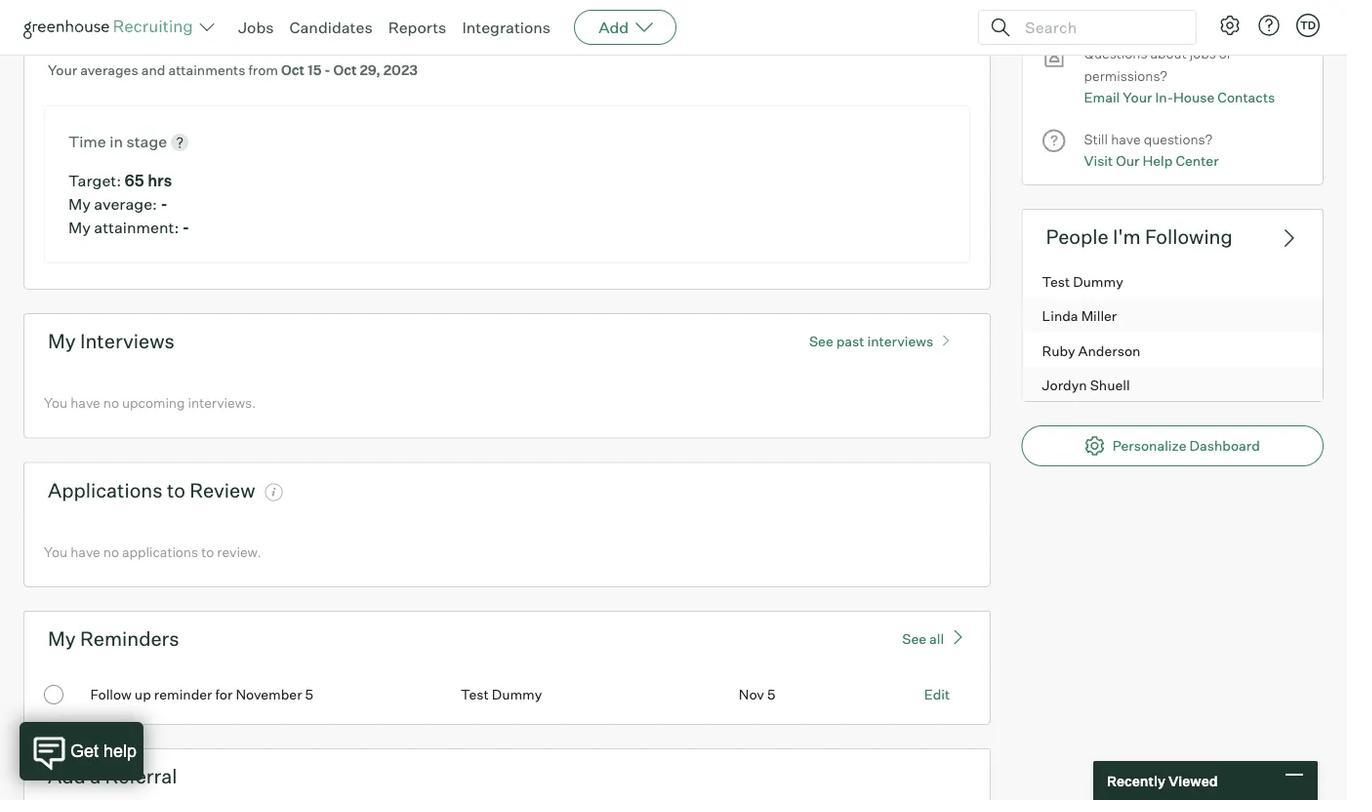 Task type: locate. For each thing, give the bounding box(es) containing it.
or
[[1220, 45, 1232, 62]]

0 horizontal spatial see
[[810, 333, 834, 350]]

see past interviews
[[810, 333, 934, 350]]

have inside still have questions? visit our help center
[[1111, 130, 1141, 147]]

visit our help center link
[[1085, 150, 1219, 172]]

company goals
[[48, 22, 189, 46]]

anderson
[[1079, 342, 1141, 359]]

you for you have no applications to review.
[[44, 544, 67, 561]]

oct left 15
[[281, 62, 305, 79]]

2 vertical spatial have
[[70, 544, 100, 561]]

in
[[110, 132, 123, 152]]

you down the my interviews
[[44, 395, 67, 412]]

1 you from the top
[[44, 395, 67, 412]]

you down the applications on the left bottom of the page
[[44, 544, 67, 561]]

see for my reminders
[[903, 631, 927, 648]]

1 vertical spatial test
[[461, 687, 489, 704]]

1 vertical spatial test dummy
[[461, 687, 542, 704]]

- right attainment:
[[182, 218, 190, 238]]

0 vertical spatial see
[[810, 333, 834, 350]]

ruby anderson link
[[1023, 333, 1323, 367]]

- down hrs
[[161, 195, 168, 214]]

1 horizontal spatial to
[[201, 544, 214, 561]]

0 vertical spatial test dummy link
[[1023, 264, 1323, 298]]

see all link
[[903, 628, 967, 648]]

nov
[[739, 687, 765, 704]]

reminders
[[80, 627, 179, 652]]

1 vertical spatial test dummy link
[[461, 687, 542, 704]]

no left applications
[[103, 544, 119, 561]]

add for add
[[599, 18, 629, 37]]

0 vertical spatial have
[[1111, 130, 1141, 147]]

td button
[[1293, 10, 1324, 41]]

test
[[1043, 273, 1070, 290], [461, 687, 489, 704]]

recently viewed
[[1107, 773, 1218, 790]]

target: 65 hrs my average: - my attainment: -
[[68, 171, 190, 238]]

referral
[[105, 765, 177, 789]]

1 horizontal spatial your
[[1123, 89, 1153, 106]]

oct
[[281, 62, 305, 79], [334, 62, 357, 79]]

no left upcoming
[[103, 395, 119, 412]]

add
[[599, 18, 629, 37], [48, 765, 86, 789]]

have down the my interviews
[[70, 395, 100, 412]]

your down company
[[48, 62, 77, 79]]

test dummy
[[1043, 273, 1124, 290], [461, 687, 542, 704]]

2 vertical spatial -
[[182, 218, 190, 238]]

0 vertical spatial add
[[599, 18, 629, 37]]

0 vertical spatial test
[[1043, 273, 1070, 290]]

people i'm following
[[1046, 225, 1233, 249]]

dummy
[[1073, 273, 1124, 290], [492, 687, 542, 704]]

have down the applications on the left bottom of the page
[[70, 544, 100, 561]]

1 horizontal spatial test
[[1043, 273, 1070, 290]]

0 horizontal spatial -
[[161, 195, 168, 214]]

1 vertical spatial you
[[44, 544, 67, 561]]

29,
[[360, 62, 381, 79]]

0 horizontal spatial add
[[48, 765, 86, 789]]

your
[[48, 62, 77, 79], [1123, 89, 1153, 106]]

0 vertical spatial test dummy
[[1043, 273, 1124, 290]]

1 vertical spatial to
[[201, 544, 214, 561]]

1 horizontal spatial oct
[[334, 62, 357, 79]]

0 vertical spatial no
[[103, 395, 119, 412]]

personalize
[[1113, 438, 1187, 455]]

about
[[1151, 45, 1187, 62]]

see for my interviews
[[810, 333, 834, 350]]

1 vertical spatial your
[[1123, 89, 1153, 106]]

have up our
[[1111, 130, 1141, 147]]

0 vertical spatial -
[[325, 62, 331, 79]]

integrations
[[462, 18, 551, 37]]

0 horizontal spatial dummy
[[492, 687, 542, 704]]

email
[[1085, 89, 1120, 106]]

0 horizontal spatial oct
[[281, 62, 305, 79]]

5 right november
[[305, 687, 314, 704]]

people i'm following link
[[1022, 209, 1324, 264]]

1 no from the top
[[103, 395, 119, 412]]

contacts
[[1218, 89, 1276, 106]]

nov 5
[[739, 687, 776, 704]]

2 no from the top
[[103, 544, 119, 561]]

to left review
[[167, 478, 185, 503]]

your inside questions about jobs or permissions? email your in-house contacts
[[1123, 89, 1153, 106]]

oct left 29,
[[334, 62, 357, 79]]

visit
[[1085, 152, 1113, 169]]

have for applications
[[70, 544, 100, 561]]

0 vertical spatial your
[[48, 62, 77, 79]]

reports link
[[388, 18, 447, 37]]

you have no applications to review.
[[44, 544, 261, 561]]

add inside add popup button
[[599, 18, 629, 37]]

see left past
[[810, 333, 834, 350]]

attainments
[[168, 62, 246, 79]]

2023
[[384, 62, 418, 79]]

your averages and attainments from oct 15 - oct 29, 2023
[[48, 62, 418, 79]]

5
[[305, 687, 314, 704], [768, 687, 776, 704]]

1 vertical spatial have
[[70, 395, 100, 412]]

see left all
[[903, 631, 927, 648]]

to left review.
[[201, 544, 214, 561]]

personalize dashboard link
[[1022, 426, 1324, 467]]

review
[[190, 478, 255, 503]]

you
[[44, 395, 67, 412], [44, 544, 67, 561]]

1 horizontal spatial add
[[599, 18, 629, 37]]

see
[[810, 333, 834, 350], [903, 631, 927, 648]]

1 vertical spatial add
[[48, 765, 86, 789]]

no
[[103, 395, 119, 412], [103, 544, 119, 561]]

configure image
[[1219, 14, 1242, 37]]

you have no upcoming interviews.
[[44, 395, 256, 412]]

jordyn
[[1043, 377, 1088, 394]]

0 vertical spatial you
[[44, 395, 67, 412]]

0 horizontal spatial 5
[[305, 687, 314, 704]]

your down permissions?
[[1123, 89, 1153, 106]]

still have questions? visit our help center
[[1085, 130, 1219, 169]]

i'm
[[1113, 225, 1141, 249]]

5 right nov on the right bottom of the page
[[768, 687, 776, 704]]

my
[[68, 195, 91, 214], [68, 218, 91, 238], [48, 329, 76, 354], [48, 627, 76, 652]]

0 horizontal spatial test
[[461, 687, 489, 704]]

integrations link
[[462, 18, 551, 37]]

recently
[[1107, 773, 1166, 790]]

-
[[325, 62, 331, 79], [161, 195, 168, 214], [182, 218, 190, 238]]

jordyn shuell link
[[1023, 367, 1323, 401]]

have
[[1111, 130, 1141, 147], [70, 395, 100, 412], [70, 544, 100, 561]]

2 you from the top
[[44, 544, 67, 561]]

0 vertical spatial to
[[167, 478, 185, 503]]

1 horizontal spatial test dummy
[[1043, 273, 1124, 290]]

1 vertical spatial no
[[103, 544, 119, 561]]

1 horizontal spatial see
[[903, 631, 927, 648]]

1 horizontal spatial 5
[[768, 687, 776, 704]]

interviews
[[868, 333, 934, 350]]

- right 15
[[325, 62, 331, 79]]

1 horizontal spatial test dummy link
[[1023, 264, 1323, 298]]

following
[[1145, 225, 1233, 249]]

1 vertical spatial see
[[903, 631, 927, 648]]

greenhouse recruiting image
[[23, 16, 199, 39]]

0 vertical spatial dummy
[[1073, 273, 1124, 290]]

1 horizontal spatial -
[[182, 218, 190, 238]]

add for add a referral
[[48, 765, 86, 789]]



Task type: describe. For each thing, give the bounding box(es) containing it.
up
[[135, 687, 151, 704]]

target:
[[68, 171, 121, 191]]

questions about jobs or permissions? email your in-house contacts
[[1085, 45, 1276, 106]]

no for upcoming
[[103, 395, 119, 412]]

linda miller link
[[1023, 298, 1323, 333]]

see all
[[903, 631, 944, 648]]

people
[[1046, 225, 1109, 249]]

you for you have no upcoming interviews.
[[44, 395, 67, 412]]

interviews
[[80, 329, 175, 354]]

have for upcoming
[[70, 395, 100, 412]]

help
[[1143, 152, 1173, 169]]

attainment:
[[94, 218, 179, 238]]

linda miller
[[1043, 308, 1117, 325]]

0 horizontal spatial to
[[167, 478, 185, 503]]

2 5 from the left
[[768, 687, 776, 704]]

1 oct from the left
[[281, 62, 305, 79]]

follow
[[90, 687, 132, 704]]

questions
[[1085, 45, 1148, 62]]

upcoming
[[122, 395, 185, 412]]

house
[[1174, 89, 1215, 106]]

candidates link
[[290, 18, 373, 37]]

edit link
[[925, 687, 950, 704]]

reminder
[[154, 687, 212, 704]]

1 vertical spatial -
[[161, 195, 168, 214]]

center
[[1176, 152, 1219, 169]]

from
[[249, 62, 278, 79]]

in-
[[1156, 89, 1174, 106]]

past
[[837, 333, 865, 350]]

no for applications
[[103, 544, 119, 561]]

viewed
[[1169, 773, 1218, 790]]

ruby anderson
[[1043, 342, 1141, 359]]

email your in-house contacts link
[[1085, 87, 1276, 109]]

miller
[[1082, 308, 1117, 325]]

questions?
[[1144, 130, 1213, 147]]

linda
[[1043, 308, 1079, 325]]

company
[[48, 22, 135, 46]]

interviews.
[[188, 395, 256, 412]]

still
[[1085, 130, 1108, 147]]

averages
[[80, 62, 138, 79]]

1 vertical spatial dummy
[[492, 687, 542, 704]]

td
[[1301, 19, 1317, 32]]

my interviews
[[48, 329, 175, 354]]

all
[[930, 631, 944, 648]]

candidates
[[290, 18, 373, 37]]

review.
[[217, 544, 261, 561]]

a
[[90, 765, 101, 789]]

have for visit
[[1111, 130, 1141, 147]]

permissions?
[[1085, 67, 1168, 84]]

jobs
[[1190, 45, 1217, 62]]

65
[[125, 171, 144, 191]]

my reminders
[[48, 627, 179, 652]]

shuell
[[1090, 377, 1130, 394]]

Search text field
[[1021, 13, 1179, 42]]

0 horizontal spatial your
[[48, 62, 77, 79]]

stage
[[126, 132, 167, 152]]

15
[[308, 62, 322, 79]]

td button
[[1297, 14, 1320, 37]]

add button
[[574, 10, 677, 45]]

ruby
[[1043, 342, 1076, 359]]

november
[[236, 687, 302, 704]]

our
[[1116, 152, 1140, 169]]

0 horizontal spatial test dummy
[[461, 687, 542, 704]]

applications to review
[[48, 478, 255, 503]]

2 oct from the left
[[334, 62, 357, 79]]

for
[[215, 687, 233, 704]]

follow up reminder for november 5
[[90, 687, 314, 704]]

applications
[[122, 544, 198, 561]]

personalize dashboard
[[1113, 438, 1261, 455]]

see past interviews link
[[800, 324, 967, 350]]

1 horizontal spatial dummy
[[1073, 273, 1124, 290]]

goals
[[140, 22, 189, 46]]

and
[[141, 62, 165, 79]]

jobs
[[238, 18, 274, 37]]

hrs
[[148, 171, 172, 191]]

time in
[[68, 132, 126, 152]]

1 5 from the left
[[305, 687, 314, 704]]

reports
[[388, 18, 447, 37]]

edit
[[925, 687, 950, 704]]

jobs link
[[238, 18, 274, 37]]

average:
[[94, 195, 157, 214]]

dashboard
[[1190, 438, 1261, 455]]

2 horizontal spatial -
[[325, 62, 331, 79]]

0 horizontal spatial test dummy link
[[461, 687, 542, 704]]

time
[[68, 132, 106, 152]]

jordyn shuell
[[1043, 377, 1130, 394]]



Task type: vqa. For each thing, say whether or not it's contained in the screenshot.
Current
no



